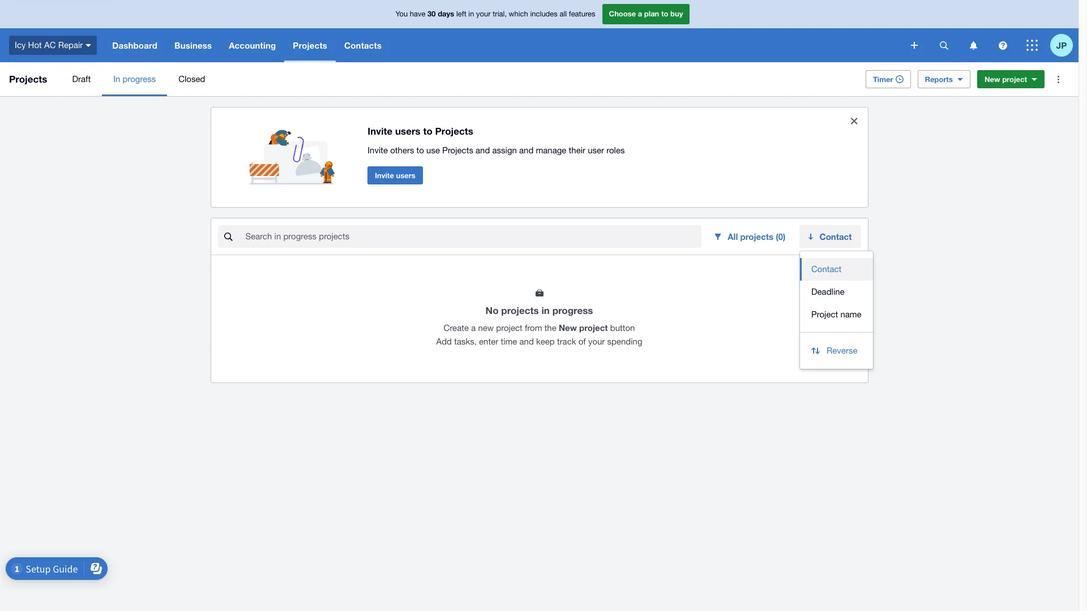 Task type: locate. For each thing, give the bounding box(es) containing it.
contact up the deadline on the top of page
[[812, 265, 842, 274]]

dashboard link
[[104, 28, 166, 62]]

list box containing contact
[[801, 252, 874, 333]]

clear image
[[843, 110, 866, 133]]

roles
[[607, 145, 625, 155]]

1 vertical spatial a
[[472, 324, 476, 333]]

progress right the in
[[123, 74, 156, 84]]

and
[[476, 145, 490, 155], [520, 145, 534, 155], [520, 337, 534, 347]]

0 horizontal spatial in
[[469, 10, 475, 18]]

list box
[[801, 252, 874, 333]]

business button
[[166, 28, 221, 62]]

1 vertical spatial contact
[[812, 265, 842, 274]]

navigation containing dashboard
[[104, 28, 904, 62]]

your left trial,
[[477, 10, 491, 18]]

0 vertical spatial your
[[477, 10, 491, 18]]

projects for in
[[502, 305, 539, 317]]

0 vertical spatial in
[[469, 10, 475, 18]]

project up time
[[497, 324, 523, 333]]

0 vertical spatial new
[[985, 75, 1001, 84]]

0 horizontal spatial projects
[[502, 305, 539, 317]]

dashboard
[[112, 40, 158, 50]]

1 horizontal spatial progress
[[553, 305, 593, 317]]

svg image
[[970, 41, 978, 50], [999, 41, 1008, 50], [912, 42, 918, 49]]

which
[[509, 10, 529, 18]]

ac
[[44, 40, 56, 50]]

svg image up reports popup button
[[940, 41, 949, 50]]

plan
[[645, 9, 660, 18]]

1 vertical spatial projects
[[502, 305, 539, 317]]

1 horizontal spatial in
[[542, 305, 550, 317]]

time
[[501, 337, 518, 347]]

1 vertical spatial invite
[[368, 145, 388, 155]]

no projects in progress
[[486, 305, 593, 317]]

1 vertical spatial your
[[589, 337, 605, 347]]

1 vertical spatial users
[[396, 171, 416, 180]]

project
[[1003, 75, 1028, 84], [580, 323, 608, 333], [497, 324, 523, 333]]

your inside create a new project from the new project button add tasks, enter time and keep track of your spending
[[589, 337, 605, 347]]

2 vertical spatial invite
[[375, 171, 394, 180]]

1 horizontal spatial svg image
[[970, 41, 978, 50]]

choose
[[609, 9, 636, 18]]

more options image
[[1048, 68, 1070, 91]]

1 vertical spatial in
[[542, 305, 550, 317]]

users up others
[[395, 125, 421, 137]]

0 vertical spatial a
[[638, 9, 643, 18]]

projects for (0)
[[741, 232, 774, 242]]

to
[[662, 9, 669, 18], [424, 125, 433, 137], [417, 145, 424, 155]]

a inside create a new project from the new project button add tasks, enter time and keep track of your spending
[[472, 324, 476, 333]]

keep
[[537, 337, 555, 347]]

progress up the
[[553, 305, 593, 317]]

user
[[588, 145, 605, 155]]

assign
[[493, 145, 517, 155]]

0 horizontal spatial svg image
[[912, 42, 918, 49]]

manage
[[536, 145, 567, 155]]

invite for invite users
[[375, 171, 394, 180]]

1 vertical spatial to
[[424, 125, 433, 137]]

navigation inside banner
[[104, 28, 904, 62]]

1 vertical spatial new
[[559, 323, 577, 333]]

30
[[428, 9, 436, 18]]

have
[[410, 10, 426, 18]]

draft
[[72, 74, 91, 84]]

project inside popup button
[[1003, 75, 1028, 84]]

business
[[175, 40, 212, 50]]

to for projects
[[424, 125, 433, 137]]

your right of
[[589, 337, 605, 347]]

create a new project from the new project button add tasks, enter time and keep track of your spending
[[437, 323, 643, 347]]

days
[[438, 9, 455, 18]]

1 horizontal spatial new
[[985, 75, 1001, 84]]

you
[[396, 10, 408, 18]]

new project
[[985, 75, 1028, 84]]

banner
[[0, 0, 1079, 62]]

a left new
[[472, 324, 476, 333]]

deadline
[[812, 287, 845, 297]]

contact inside popup button
[[820, 232, 852, 242]]

2 vertical spatial to
[[417, 145, 424, 155]]

banner containing jp
[[0, 0, 1079, 62]]

svg image right repair
[[86, 44, 91, 47]]

your inside you have 30 days left in your trial, which includes all features
[[477, 10, 491, 18]]

contact
[[820, 232, 852, 242], [812, 265, 842, 274]]

progress
[[123, 74, 156, 84], [553, 305, 593, 317]]

and down from
[[520, 337, 534, 347]]

in
[[469, 10, 475, 18], [542, 305, 550, 317]]

all
[[560, 10, 567, 18]]

new
[[478, 324, 494, 333]]

0 horizontal spatial new
[[559, 323, 577, 333]]

projects left (0)
[[741, 232, 774, 242]]

hot
[[28, 40, 42, 50]]

1 horizontal spatial projects
[[741, 232, 774, 242]]

and left assign
[[476, 145, 490, 155]]

0 vertical spatial to
[[662, 9, 669, 18]]

users
[[395, 125, 421, 137], [396, 171, 416, 180]]

navigation
[[104, 28, 904, 62]]

a
[[638, 9, 643, 18], [472, 324, 476, 333]]

projects up use
[[435, 125, 474, 137]]

0 vertical spatial contact
[[820, 232, 852, 242]]

project up of
[[580, 323, 608, 333]]

projects left contacts in the left top of the page
[[293, 40, 328, 50]]

draft link
[[61, 62, 102, 96]]

0 horizontal spatial svg image
[[86, 44, 91, 47]]

contacts
[[345, 40, 382, 50]]

a left plan
[[638, 9, 643, 18]]

projects button
[[285, 28, 336, 62]]

project name
[[812, 310, 862, 320]]

no
[[486, 305, 499, 317]]

invite for invite others to use projects and assign and manage their user roles
[[368, 145, 388, 155]]

invite up others
[[368, 125, 393, 137]]

svg image left "jp"
[[1027, 40, 1039, 51]]

contact inside button
[[812, 265, 842, 274]]

new right reports popup button
[[985, 75, 1001, 84]]

svg image
[[1027, 40, 1039, 51], [940, 41, 949, 50], [86, 44, 91, 47]]

0 horizontal spatial project
[[497, 324, 523, 333]]

invite users
[[375, 171, 416, 180]]

contact up contact button
[[820, 232, 852, 242]]

your
[[477, 10, 491, 18], [589, 337, 605, 347]]

in
[[113, 74, 120, 84]]

projects inside the all projects (0) popup button
[[741, 232, 774, 242]]

projects
[[293, 40, 328, 50], [9, 73, 47, 85], [435, 125, 474, 137], [443, 145, 474, 155]]

invite left others
[[368, 145, 388, 155]]

1 horizontal spatial your
[[589, 337, 605, 347]]

0 horizontal spatial progress
[[123, 74, 156, 84]]

and right assign
[[520, 145, 534, 155]]

to left the buy
[[662, 9, 669, 18]]

contact for contact popup button
[[820, 232, 852, 242]]

to left use
[[417, 145, 424, 155]]

in up the
[[542, 305, 550, 317]]

projects
[[741, 232, 774, 242], [502, 305, 539, 317]]

1 horizontal spatial a
[[638, 9, 643, 18]]

group
[[801, 252, 874, 369]]

0 vertical spatial users
[[395, 125, 421, 137]]

projects up from
[[502, 305, 539, 317]]

new up track
[[559, 323, 577, 333]]

0 horizontal spatial your
[[477, 10, 491, 18]]

in progress link
[[102, 62, 167, 96]]

project left more options icon
[[1003, 75, 1028, 84]]

0 horizontal spatial a
[[472, 324, 476, 333]]

invite for invite users to projects
[[368, 125, 393, 137]]

track
[[557, 337, 577, 347]]

invite
[[368, 125, 393, 137], [368, 145, 388, 155], [375, 171, 394, 180]]

timer
[[874, 75, 894, 84]]

choose a plan to buy
[[609, 9, 684, 18]]

users down others
[[396, 171, 416, 180]]

new
[[985, 75, 1001, 84], [559, 323, 577, 333]]

name
[[841, 310, 862, 320]]

invite down others
[[375, 171, 394, 180]]

0 vertical spatial invite
[[368, 125, 393, 137]]

the
[[545, 324, 557, 333]]

to up use
[[424, 125, 433, 137]]

2 horizontal spatial project
[[1003, 75, 1028, 84]]

0 vertical spatial projects
[[741, 232, 774, 242]]

in right left
[[469, 10, 475, 18]]



Task type: describe. For each thing, give the bounding box(es) containing it.
timer button
[[866, 70, 911, 88]]

accounting
[[229, 40, 276, 50]]

users for invite users
[[396, 171, 416, 180]]

you have 30 days left in your trial, which includes all features
[[396, 9, 596, 18]]

in inside you have 30 days left in your trial, which includes all features
[[469, 10, 475, 18]]

projects right use
[[443, 145, 474, 155]]

closed
[[179, 74, 205, 84]]

enter
[[479, 337, 499, 347]]

1 horizontal spatial svg image
[[940, 41, 949, 50]]

spending
[[608, 337, 643, 347]]

of
[[579, 337, 586, 347]]

0 vertical spatial progress
[[123, 74, 156, 84]]

svg image inside icy hot ac repair popup button
[[86, 44, 91, 47]]

jp
[[1057, 40, 1068, 50]]

all projects (0)
[[728, 232, 786, 242]]

trial,
[[493, 10, 507, 18]]

1 horizontal spatial project
[[580, 323, 608, 333]]

contacts button
[[336, 28, 391, 62]]

to inside banner
[[662, 9, 669, 18]]

reverse button
[[801, 340, 874, 363]]

2 horizontal spatial svg image
[[1027, 40, 1039, 51]]

tasks,
[[455, 337, 477, 347]]

their
[[569, 145, 586, 155]]

all projects (0) button
[[707, 226, 795, 248]]

accounting button
[[221, 28, 285, 62]]

reports
[[926, 75, 954, 84]]

in progress
[[113, 74, 156, 84]]

from
[[525, 324, 543, 333]]

reverse
[[827, 346, 858, 356]]

project
[[812, 310, 839, 320]]

2 horizontal spatial svg image
[[999, 41, 1008, 50]]

projects inside projects popup button
[[293, 40, 328, 50]]

a for choose a plan to buy
[[638, 9, 643, 18]]

new inside create a new project from the new project button add tasks, enter time and keep track of your spending
[[559, 323, 577, 333]]

includes
[[531, 10, 558, 18]]

new project button
[[978, 70, 1045, 88]]

(0)
[[776, 232, 786, 242]]

reports button
[[918, 70, 971, 88]]

and inside create a new project from the new project button add tasks, enter time and keep track of your spending
[[520, 337, 534, 347]]

contact for contact button
[[812, 265, 842, 274]]

icy hot ac repair
[[15, 40, 83, 50]]

users for invite users to projects
[[395, 125, 421, 137]]

project name button
[[801, 304, 874, 326]]

jp button
[[1051, 28, 1079, 62]]

deadline button
[[801, 281, 874, 304]]

invite others to use projects and assign and manage their user roles
[[368, 145, 625, 155]]

to for use
[[417, 145, 424, 155]]

invite users to projects image
[[250, 117, 341, 185]]

contact button
[[800, 226, 862, 248]]

buy
[[671, 9, 684, 18]]

icy
[[15, 40, 26, 50]]

contact button
[[801, 258, 874, 281]]

create
[[444, 324, 469, 333]]

invite users to projects
[[368, 125, 474, 137]]

use
[[427, 145, 440, 155]]

others
[[391, 145, 414, 155]]

all
[[728, 232, 739, 242]]

invite users link
[[368, 166, 423, 185]]

icy hot ac repair button
[[0, 28, 104, 62]]

repair
[[58, 40, 83, 50]]

left
[[457, 10, 467, 18]]

group containing contact
[[801, 252, 874, 369]]

closed link
[[167, 62, 217, 96]]

features
[[569, 10, 596, 18]]

projects down 'hot' at left top
[[9, 73, 47, 85]]

button
[[611, 324, 635, 333]]

1 vertical spatial progress
[[553, 305, 593, 317]]

Search in progress projects search field
[[244, 226, 702, 248]]

new inside popup button
[[985, 75, 1001, 84]]

add
[[437, 337, 452, 347]]

a for create a new project from the new project button add tasks, enter time and keep track of your spending
[[472, 324, 476, 333]]



Task type: vqa. For each thing, say whether or not it's contained in the screenshot.
the middle to
yes



